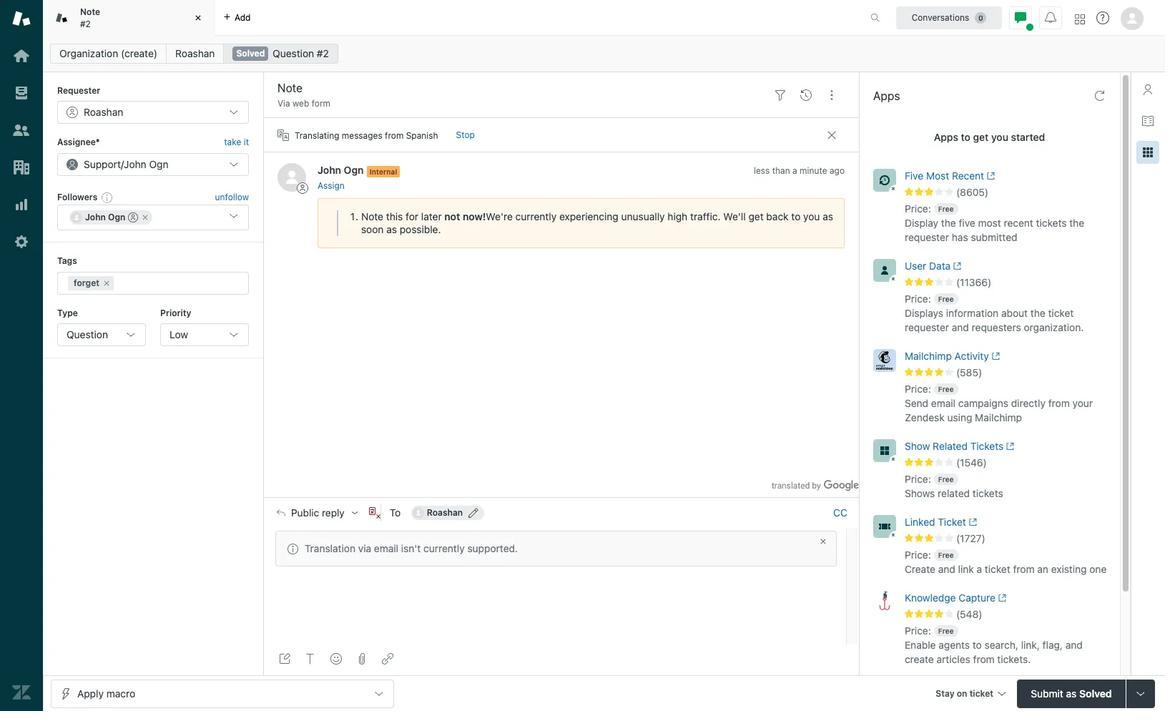Task type: describe. For each thing, give the bounding box(es) containing it.
question button
[[57, 323, 146, 346]]

roashan inside secondary element
[[175, 47, 215, 59]]

notifications image
[[1045, 12, 1057, 23]]

assignee* element
[[57, 153, 249, 176]]

followers
[[57, 192, 97, 202]]

3 stars. 1546 reviews. element
[[905, 456, 1112, 469]]

(opens in a new tab) image for show related tickets
[[1004, 442, 1015, 451]]

john for john ogn internal assign
[[318, 164, 341, 176]]

ogn inside assignee* element
[[149, 158, 169, 170]]

price: for display
[[905, 202, 931, 215]]

2 horizontal spatial the
[[1070, 217, 1085, 229]]

knowledge capture
[[905, 592, 996, 604]]

five
[[959, 217, 976, 229]]

user data link
[[905, 259, 1086, 276]]

ticket actions image
[[826, 89, 838, 101]]

tickets
[[971, 440, 1004, 452]]

button displays agent's chat status as online. image
[[1015, 12, 1027, 23]]

crossicon image
[[369, 507, 380, 519]]

apps for apps
[[874, 89, 900, 102]]

public reply button
[[264, 498, 369, 528]]

/
[[121, 158, 124, 170]]

supported.
[[468, 543, 518, 555]]

knowledge capture image
[[874, 591, 897, 614]]

price: for shows
[[905, 473, 931, 485]]

zendesk support image
[[12, 9, 31, 28]]

tabs tab list
[[43, 0, 856, 36]]

unfollow button
[[215, 191, 249, 204]]

translating
[[295, 130, 340, 141]]

cc
[[834, 507, 848, 519]]

from inside price: free create and link a ticket from an existing one
[[1014, 563, 1035, 575]]

messages
[[342, 130, 383, 141]]

(opens in a new tab) image for linked ticket
[[967, 518, 978, 527]]

conversations
[[912, 12, 970, 23]]

note #2
[[80, 7, 100, 29]]

note for #2
[[80, 7, 100, 17]]

john ogn
[[85, 212, 125, 223]]

note this for later not now!
[[361, 210, 486, 222]]

requester
[[57, 85, 100, 96]]

roashan for requester
[[84, 106, 123, 118]]

organization
[[59, 47, 118, 59]]

stay on ticket button
[[930, 679, 1012, 710]]

unfollow
[[215, 192, 249, 202]]

4 stars. 585 reviews. element
[[905, 366, 1112, 379]]

ticket inside dropdown button
[[970, 688, 994, 699]]

linked ticket
[[905, 516, 967, 528]]

requester element
[[57, 101, 249, 124]]

john inside assignee* element
[[124, 158, 146, 170]]

experiencing
[[560, 210, 619, 222]]

(548)
[[957, 608, 983, 620]]

edit user image
[[469, 508, 479, 518]]

add button
[[215, 0, 259, 35]]

less than a minute ago text field
[[754, 166, 845, 176]]

five most recent
[[905, 170, 985, 182]]

price: for send
[[905, 383, 931, 395]]

to inside 'price: free enable agents to search, link, flag, and create articles from tickets.'
[[973, 639, 982, 651]]

(create)
[[121, 47, 157, 59]]

take it
[[224, 137, 249, 148]]

from left spanish on the top of page
[[385, 130, 404, 141]]

and inside price: free create and link a ticket from an existing one
[[939, 563, 956, 575]]

1 horizontal spatial as
[[823, 210, 834, 222]]

via web form
[[278, 98, 331, 109]]

assignee*
[[57, 137, 100, 148]]

ogn for john ogn
[[108, 212, 125, 223]]

zendesk image
[[12, 683, 31, 702]]

(585)
[[957, 366, 983, 378]]

apps to get you started
[[934, 131, 1046, 143]]

3 stars. 11366 reviews. element
[[905, 276, 1112, 289]]

web
[[293, 98, 309, 109]]

stop button
[[447, 124, 484, 147]]

tags
[[57, 256, 77, 266]]

tickets inside price: free display the five most recent tickets the requester has submitted
[[1036, 217, 1067, 229]]

priority
[[160, 307, 191, 318]]

type
[[57, 307, 78, 318]]

roashan for to
[[427, 507, 463, 518]]

requesters
[[972, 321, 1022, 333]]

format text image
[[305, 653, 316, 665]]

free for information
[[939, 295, 954, 303]]

0 horizontal spatial as
[[387, 223, 397, 235]]

low button
[[160, 323, 249, 346]]

forget
[[74, 277, 99, 288]]

isn't
[[401, 543, 421, 555]]

user data image
[[874, 259, 897, 282]]

linked ticket image
[[874, 515, 897, 538]]

admin image
[[12, 233, 31, 251]]

knowledge image
[[1143, 115, 1154, 127]]

than
[[772, 166, 790, 176]]

from inside 'price: free enable agents to search, link, flag, and create articles from tickets.'
[[973, 653, 995, 665]]

ago
[[830, 166, 845, 176]]

price: free send email campaigns directly from your zendesk using mailchimp
[[905, 383, 1093, 424]]

price: free displays information about the ticket requester and requesters organization.
[[905, 293, 1084, 333]]

tarashultz49@gmail.com image
[[71, 212, 82, 223]]

show related tickets
[[905, 440, 1004, 452]]

internal
[[370, 167, 397, 176]]

submit as solved
[[1031, 687, 1112, 699]]

#2 for note #2
[[80, 18, 91, 29]]

price: free create and link a ticket from an existing one
[[905, 549, 1107, 575]]

events image
[[801, 89, 812, 101]]

2 horizontal spatial as
[[1066, 687, 1077, 699]]

recent
[[1004, 217, 1034, 229]]

organization (create) button
[[50, 44, 167, 64]]

five most recent link
[[905, 169, 1086, 186]]

(opens in a new tab) image for user data
[[951, 262, 962, 271]]

user is an agent image
[[128, 213, 138, 223]]

organization.
[[1024, 321, 1084, 333]]

via
[[358, 543, 371, 555]]

shows
[[905, 487, 935, 499]]

add attachment image
[[356, 653, 368, 665]]

question for question
[[67, 328, 108, 341]]

take
[[224, 137, 241, 148]]

via
[[278, 98, 290, 109]]

zendesk
[[905, 411, 945, 424]]

user data
[[905, 260, 951, 272]]

translation
[[305, 543, 356, 555]]

organizations image
[[12, 158, 31, 177]]

(opens in a new tab) image for knowledge capture
[[996, 594, 1007, 603]]

translation via email isn't currently supported. alert
[[275, 531, 837, 567]]

data
[[930, 260, 951, 272]]

spanish
[[406, 130, 438, 141]]

take it button
[[224, 136, 249, 150]]

info on adding followers image
[[102, 192, 113, 203]]

apply
[[77, 687, 104, 699]]

conversations button
[[897, 6, 1002, 29]]

activity
[[955, 350, 989, 362]]

main element
[[0, 0, 43, 711]]

stop
[[456, 130, 475, 141]]

the inside price: free displays information about the ticket requester and requesters organization.
[[1031, 307, 1046, 319]]

five
[[905, 170, 924, 182]]

mailchimp activity link
[[905, 349, 1086, 366]]

tickets.
[[998, 653, 1031, 665]]

for
[[406, 210, 419, 222]]



Task type: vqa. For each thing, say whether or not it's contained in the screenshot.
Close
no



Task type: locate. For each thing, give the bounding box(es) containing it.
user
[[905, 260, 927, 272]]

0 vertical spatial as
[[823, 210, 834, 222]]

less
[[754, 166, 770, 176]]

#2 up form in the left top of the page
[[317, 47, 329, 59]]

requester inside price: free displays information about the ticket requester and requesters organization.
[[905, 321, 950, 333]]

on
[[957, 688, 968, 699]]

1 vertical spatial question
[[67, 328, 108, 341]]

4 stars. 548 reviews. element
[[905, 608, 1112, 621]]

from inside price: free send email campaigns directly from your zendesk using mailchimp
[[1049, 397, 1070, 409]]

0 vertical spatial and
[[952, 321, 969, 333]]

1 vertical spatial tickets
[[973, 487, 1004, 499]]

and for (548)
[[1066, 639, 1083, 651]]

1 vertical spatial a
[[977, 563, 982, 575]]

avatar image
[[278, 163, 306, 192]]

not
[[445, 210, 460, 222]]

get up recent on the right
[[973, 131, 989, 143]]

free inside price: free send email campaigns directly from your zendesk using mailchimp
[[939, 385, 954, 393]]

free inside price: free display the five most recent tickets the requester has submitted
[[939, 205, 954, 213]]

0 vertical spatial remove image
[[141, 213, 150, 222]]

0 horizontal spatial john
[[85, 212, 106, 223]]

0 horizontal spatial the
[[941, 217, 956, 229]]

get
[[973, 131, 989, 143], [749, 210, 764, 222]]

mailchimp down campaigns
[[975, 411, 1023, 424]]

show related tickets image
[[874, 439, 897, 462]]

close image
[[191, 11, 205, 25]]

0 vertical spatial requester
[[905, 231, 950, 243]]

3 price: from the top
[[905, 383, 931, 395]]

0 horizontal spatial #2
[[80, 18, 91, 29]]

(opens in a new tab) image inside linked ticket link
[[967, 518, 978, 527]]

2 horizontal spatial john
[[318, 164, 341, 176]]

(opens in a new tab) image up (1727) at the bottom of the page
[[967, 518, 978, 527]]

0 horizontal spatial roashan
[[84, 106, 123, 118]]

1 requester from the top
[[905, 231, 950, 243]]

2 requester from the top
[[905, 321, 950, 333]]

price: for displays
[[905, 293, 931, 305]]

2 horizontal spatial ogn
[[344, 164, 364, 176]]

to up recent on the right
[[961, 131, 971, 143]]

0 vertical spatial solved
[[236, 48, 265, 59]]

0 horizontal spatial ogn
[[108, 212, 125, 223]]

price: free display the five most recent tickets the requester has submitted
[[905, 202, 1085, 243]]

(8605)
[[957, 186, 989, 198]]

(opens in a new tab) image inside the user data link
[[951, 262, 962, 271]]

1 vertical spatial you
[[804, 210, 820, 222]]

0 horizontal spatial a
[[793, 166, 798, 176]]

2 free from the top
[[939, 295, 954, 303]]

secondary element
[[43, 39, 1166, 68]]

0 vertical spatial roashan
[[175, 47, 215, 59]]

roashan@gmail.com image
[[413, 507, 424, 519]]

(1727)
[[957, 532, 986, 544]]

john inside option
[[85, 212, 106, 223]]

search,
[[985, 639, 1019, 651]]

roashan inside requester element
[[84, 106, 123, 118]]

price: inside price: free displays information about the ticket requester and requesters organization.
[[905, 293, 931, 305]]

question #2
[[273, 47, 329, 59]]

price: inside 'price: free enable agents to search, link, flag, and create articles from tickets.'
[[905, 625, 931, 637]]

tickets right recent
[[1036, 217, 1067, 229]]

customer context image
[[1143, 84, 1154, 95]]

roashan link
[[166, 44, 224, 64]]

0 vertical spatial you
[[992, 131, 1009, 143]]

(opens in a new tab) image inside knowledge capture link
[[996, 594, 1007, 603]]

question up web
[[273, 47, 314, 59]]

ogn inside option
[[108, 212, 125, 223]]

and inside price: free displays information about the ticket requester and requesters organization.
[[952, 321, 969, 333]]

ticket up "organization." on the top right
[[1049, 307, 1074, 319]]

to right agents
[[973, 639, 982, 651]]

4 price: from the top
[[905, 473, 931, 485]]

question for question #2
[[273, 47, 314, 59]]

as right submit
[[1066, 687, 1077, 699]]

free for related
[[939, 475, 954, 484]]

email right via
[[374, 543, 399, 555]]

1 horizontal spatial john
[[124, 158, 146, 170]]

0 vertical spatial to
[[961, 131, 971, 143]]

reporting image
[[12, 195, 31, 214]]

note for this
[[361, 210, 384, 222]]

free for the
[[939, 205, 954, 213]]

related
[[933, 440, 968, 452]]

0 horizontal spatial get
[[749, 210, 764, 222]]

1 vertical spatial and
[[939, 563, 956, 575]]

ticket right the on on the bottom right of page
[[970, 688, 994, 699]]

1 vertical spatial (opens in a new tab) image
[[996, 594, 1007, 603]]

0 horizontal spatial remove image
[[102, 279, 111, 287]]

free for and
[[939, 551, 954, 559]]

ticket up knowledge capture link
[[985, 563, 1011, 575]]

free for agents
[[939, 627, 954, 635]]

(opens in a new tab) image for five most recent
[[985, 172, 996, 180]]

price: up display
[[905, 202, 931, 215]]

1 vertical spatial ticket
[[985, 563, 1011, 575]]

you right back
[[804, 210, 820, 222]]

1 vertical spatial get
[[749, 210, 764, 222]]

get inside we're currently experiencing unusually high traffic. we'll get back to you as soon as possible.
[[749, 210, 764, 222]]

ticket for the
[[1049, 307, 1074, 319]]

#2 inside secondary element
[[317, 47, 329, 59]]

requester inside price: free display the five most recent tickets the requester has submitted
[[905, 231, 950, 243]]

from left your
[[1049, 397, 1070, 409]]

agents
[[939, 639, 970, 651]]

price: up enable
[[905, 625, 931, 637]]

create
[[905, 653, 934, 665]]

3 stars. 8605 reviews. element
[[905, 186, 1112, 199]]

apps image
[[1143, 147, 1154, 158]]

free inside price: free create and link a ticket from an existing one
[[939, 551, 954, 559]]

0 horizontal spatial you
[[804, 210, 820, 222]]

flag,
[[1043, 639, 1063, 651]]

question
[[273, 47, 314, 59], [67, 328, 108, 341]]

1 vertical spatial solved
[[1080, 687, 1112, 699]]

displays
[[905, 307, 944, 319]]

1 vertical spatial mailchimp
[[975, 411, 1023, 424]]

1 horizontal spatial solved
[[1080, 687, 1112, 699]]

6 price: from the top
[[905, 625, 931, 637]]

apps right ticket actions image
[[874, 89, 900, 102]]

campaigns
[[959, 397, 1009, 409]]

1 horizontal spatial a
[[977, 563, 982, 575]]

apps for apps to get you started
[[934, 131, 959, 143]]

price: up send
[[905, 383, 931, 395]]

most
[[978, 217, 1002, 229]]

#2 inside "note #2"
[[80, 18, 91, 29]]

1 horizontal spatial email
[[931, 397, 956, 409]]

macro
[[106, 687, 135, 699]]

you left started
[[992, 131, 1009, 143]]

free up related
[[939, 475, 954, 484]]

directly
[[1012, 397, 1046, 409]]

0 horizontal spatial question
[[67, 328, 108, 341]]

1 vertical spatial to
[[792, 210, 801, 222]]

0 vertical spatial a
[[793, 166, 798, 176]]

currently right we're
[[516, 210, 557, 222]]

insert emojis image
[[331, 653, 342, 665]]

0 vertical spatial email
[[931, 397, 956, 409]]

mailchimp activity
[[905, 350, 989, 362]]

free inside 'price: free enable agents to search, link, flag, and create articles from tickets.'
[[939, 627, 954, 635]]

public reply
[[291, 507, 345, 519]]

mailchimp down displays
[[905, 350, 952, 362]]

ogn right / in the top left of the page
[[149, 158, 169, 170]]

translating messages from spanish
[[295, 130, 438, 141]]

1 price: from the top
[[905, 202, 931, 215]]

note up 'soon'
[[361, 210, 384, 222]]

support
[[84, 158, 121, 170]]

minute
[[800, 166, 828, 176]]

customers image
[[12, 121, 31, 140]]

1 vertical spatial email
[[374, 543, 399, 555]]

note
[[80, 7, 100, 17], [361, 210, 384, 222]]

1 vertical spatial #2
[[317, 47, 329, 59]]

price: up shows
[[905, 473, 931, 485]]

knowledge capture link
[[905, 591, 1086, 608]]

five most recent image
[[874, 169, 897, 192]]

to
[[390, 507, 401, 519]]

0 vertical spatial tickets
[[1036, 217, 1067, 229]]

solved left displays possible ticket submission types icon
[[1080, 687, 1112, 699]]

traffic.
[[691, 210, 721, 222]]

ticket for a
[[985, 563, 1011, 575]]

to right back
[[792, 210, 801, 222]]

0 horizontal spatial tickets
[[973, 487, 1004, 499]]

1 horizontal spatial apps
[[934, 131, 959, 143]]

as down the ago
[[823, 210, 834, 222]]

1 horizontal spatial you
[[992, 131, 1009, 143]]

0 vertical spatial question
[[273, 47, 314, 59]]

related
[[938, 487, 970, 499]]

john ogn option
[[69, 210, 153, 225]]

as
[[823, 210, 834, 222], [387, 223, 397, 235], [1066, 687, 1077, 699]]

1 horizontal spatial to
[[961, 131, 971, 143]]

draft mode image
[[279, 653, 290, 665]]

roashan down close image
[[175, 47, 215, 59]]

articles
[[937, 653, 971, 665]]

price: up 'create'
[[905, 549, 931, 561]]

ticket inside price: free create and link a ticket from an existing one
[[985, 563, 1011, 575]]

soon
[[361, 223, 384, 235]]

price: up displays
[[905, 293, 931, 305]]

0 horizontal spatial apps
[[874, 89, 900, 102]]

2 vertical spatial and
[[1066, 639, 1083, 651]]

enable
[[905, 639, 936, 651]]

remove image inside john ogn option
[[141, 213, 150, 222]]

remove image
[[141, 213, 150, 222], [102, 279, 111, 287]]

ogn inside 'john ogn internal assign'
[[344, 164, 364, 176]]

email up "using"
[[931, 397, 956, 409]]

#2 up organization
[[80, 18, 91, 29]]

solved inside secondary element
[[236, 48, 265, 59]]

public
[[291, 507, 319, 519]]

#2 for question #2
[[317, 47, 329, 59]]

(opens in a new tab) image for mailchimp activity
[[989, 352, 1000, 361]]

add link (cmd k) image
[[382, 653, 394, 665]]

note inside tabs tab list
[[80, 7, 100, 17]]

you inside we're currently experiencing unusually high traffic. we'll get back to you as soon as possible.
[[804, 210, 820, 222]]

(opens in a new tab) image up 4 stars. 585 reviews. element
[[989, 352, 1000, 361]]

1 free from the top
[[939, 205, 954, 213]]

2 horizontal spatial roashan
[[427, 507, 463, 518]]

0 horizontal spatial currently
[[424, 543, 465, 555]]

free inside price: free displays information about the ticket requester and requesters organization.
[[939, 295, 954, 303]]

1 horizontal spatial #2
[[317, 47, 329, 59]]

price: for create
[[905, 549, 931, 561]]

3 free from the top
[[939, 385, 954, 393]]

5 free from the top
[[939, 551, 954, 559]]

(11366)
[[957, 276, 992, 288]]

the up has
[[941, 217, 956, 229]]

0 horizontal spatial email
[[374, 543, 399, 555]]

zendesk products image
[[1075, 14, 1085, 24]]

1 horizontal spatial note
[[361, 210, 384, 222]]

3 stars. 1727 reviews. element
[[905, 532, 1112, 545]]

stay on ticket
[[936, 688, 994, 699]]

Subject field
[[275, 79, 765, 97]]

price: free shows related tickets
[[905, 473, 1004, 499]]

filter image
[[775, 89, 786, 101]]

0 vertical spatial (opens in a new tab) image
[[1004, 442, 1015, 451]]

stay
[[936, 688, 955, 699]]

1 horizontal spatial ogn
[[149, 158, 169, 170]]

mailchimp inside price: free send email campaigns directly from your zendesk using mailchimp
[[975, 411, 1023, 424]]

price: for enable
[[905, 625, 931, 637]]

0 vertical spatial #2
[[80, 18, 91, 29]]

from down search, at the bottom of page
[[973, 653, 995, 665]]

1 horizontal spatial the
[[1031, 307, 1046, 319]]

1 horizontal spatial roashan
[[175, 47, 215, 59]]

the right recent
[[1070, 217, 1085, 229]]

0 vertical spatial ticket
[[1049, 307, 1074, 319]]

possible.
[[400, 223, 441, 235]]

and inside 'price: free enable agents to search, link, flag, and create articles from tickets.'
[[1066, 639, 1083, 651]]

1 horizontal spatial get
[[973, 131, 989, 143]]

from left an on the bottom of the page
[[1014, 563, 1035, 575]]

roashan down requester on the top left
[[84, 106, 123, 118]]

to inside we're currently experiencing unusually high traffic. we'll get back to you as soon as possible.
[[792, 210, 801, 222]]

remove image right forget
[[102, 279, 111, 287]]

1 vertical spatial note
[[361, 210, 384, 222]]

reply
[[322, 507, 345, 519]]

free up displays
[[939, 295, 954, 303]]

currently inside we're currently experiencing unusually high traffic. we'll get back to you as soon as possible.
[[516, 210, 557, 222]]

requester down displays
[[905, 321, 950, 333]]

price: inside price: free send email campaigns directly from your zendesk using mailchimp
[[905, 383, 931, 395]]

linked
[[905, 516, 936, 528]]

tab
[[43, 0, 215, 36]]

show
[[905, 440, 930, 452]]

tickets inside price: free shows related tickets
[[973, 487, 1004, 499]]

email inside translation via email isn't currently supported. "alert"
[[374, 543, 399, 555]]

john ogn internal assign
[[318, 164, 397, 191]]

and down information
[[952, 321, 969, 333]]

create
[[905, 563, 936, 575]]

(1546)
[[957, 456, 987, 469]]

assign
[[318, 180, 345, 191]]

a inside price: free create and link a ticket from an existing one
[[977, 563, 982, 575]]

the up "organization." on the top right
[[1031, 307, 1046, 319]]

get left back
[[749, 210, 764, 222]]

(opens in a new tab) image up '4 stars. 548 reviews.' element
[[996, 594, 1007, 603]]

close image
[[819, 537, 828, 546]]

(opens in a new tab) image inside show related tickets link
[[1004, 442, 1015, 451]]

mailchimp activity image
[[874, 349, 897, 372]]

price: inside price: free shows related tickets
[[905, 473, 931, 485]]

1 horizontal spatial currently
[[516, 210, 557, 222]]

0 horizontal spatial mailchimp
[[905, 350, 952, 362]]

(opens in a new tab) image up 3 stars. 1546 reviews. "element"
[[1004, 442, 1015, 451]]

ticket
[[1049, 307, 1074, 319], [985, 563, 1011, 575], [970, 688, 994, 699]]

requester down display
[[905, 231, 950, 243]]

support / john ogn
[[84, 158, 169, 170]]

followers element
[[57, 205, 249, 231]]

displays possible ticket submission types image
[[1136, 688, 1147, 699]]

mailchimp
[[905, 350, 952, 362], [975, 411, 1023, 424]]

ogn up assign
[[344, 164, 364, 176]]

1 horizontal spatial question
[[273, 47, 314, 59]]

4 free from the top
[[939, 475, 954, 484]]

1 vertical spatial currently
[[424, 543, 465, 555]]

roashan right the "roashan@gmail.com" icon at left
[[427, 507, 463, 518]]

back
[[767, 210, 789, 222]]

currently right isn't
[[424, 543, 465, 555]]

2 vertical spatial to
[[973, 639, 982, 651]]

1 horizontal spatial remove image
[[141, 213, 150, 222]]

an
[[1038, 563, 1049, 575]]

0 vertical spatial note
[[80, 7, 100, 17]]

linked ticket link
[[905, 515, 1086, 532]]

and right flag,
[[1066, 639, 1083, 651]]

tickets up linked ticket link
[[973, 487, 1004, 499]]

0 horizontal spatial note
[[80, 7, 100, 17]]

(opens in a new tab) image up the (8605)
[[985, 172, 996, 180]]

assign button
[[318, 179, 345, 192]]

free up "using"
[[939, 385, 954, 393]]

submitted
[[971, 231, 1018, 243]]

john right tarashultz49@gmail.com icon
[[85, 212, 106, 223]]

a right link at the right bottom of page
[[977, 563, 982, 575]]

1 horizontal spatial tickets
[[1036, 217, 1067, 229]]

and left link at the right bottom of page
[[939, 563, 956, 575]]

capture
[[959, 592, 996, 604]]

question inside question popup button
[[67, 328, 108, 341]]

1 vertical spatial remove image
[[102, 279, 111, 287]]

1 vertical spatial apps
[[934, 131, 959, 143]]

and for (11366)
[[952, 321, 969, 333]]

6 free from the top
[[939, 627, 954, 635]]

free up display
[[939, 205, 954, 213]]

question down the type
[[67, 328, 108, 341]]

free up agents
[[939, 627, 954, 635]]

using
[[948, 411, 973, 424]]

1 vertical spatial roashan
[[84, 106, 123, 118]]

question inside secondary element
[[273, 47, 314, 59]]

link,
[[1022, 639, 1040, 651]]

free down ticket
[[939, 551, 954, 559]]

john up assign
[[318, 164, 341, 176]]

price: inside price: free display the five most recent tickets the requester has submitted
[[905, 202, 931, 215]]

0 vertical spatial apps
[[874, 89, 900, 102]]

it
[[244, 137, 249, 148]]

0 vertical spatial currently
[[516, 210, 557, 222]]

0 vertical spatial get
[[973, 131, 989, 143]]

5 price: from the top
[[905, 549, 931, 561]]

translation via email isn't currently supported.
[[305, 543, 518, 555]]

(opens in a new tab) image inside 'five most recent' link
[[985, 172, 996, 180]]

we're currently experiencing unusually high traffic. we'll get back to you as soon as possible.
[[361, 210, 834, 235]]

show related tickets link
[[905, 439, 1086, 456]]

(opens in a new tab) image up (11366)
[[951, 262, 962, 271]]

john right support
[[124, 158, 146, 170]]

(opens in a new tab) image
[[985, 172, 996, 180], [951, 262, 962, 271], [989, 352, 1000, 361], [967, 518, 978, 527]]

2 vertical spatial as
[[1066, 687, 1077, 699]]

john for john ogn
[[85, 212, 106, 223]]

(opens in a new tab) image
[[1004, 442, 1015, 451], [996, 594, 1007, 603]]

0 horizontal spatial to
[[792, 210, 801, 222]]

1 vertical spatial requester
[[905, 321, 950, 333]]

2 horizontal spatial to
[[973, 639, 982, 651]]

2 vertical spatial ticket
[[970, 688, 994, 699]]

a right than
[[793, 166, 798, 176]]

apps up five most recent
[[934, 131, 959, 143]]

currently inside "alert"
[[424, 543, 465, 555]]

remove image right user is an agent icon at left
[[141, 213, 150, 222]]

note up organization
[[80, 7, 100, 17]]

1 vertical spatial as
[[387, 223, 397, 235]]

john inside 'john ogn internal assign'
[[318, 164, 341, 176]]

1 horizontal spatial mailchimp
[[975, 411, 1023, 424]]

get started image
[[12, 47, 31, 65]]

ogn for john ogn internal assign
[[344, 164, 364, 176]]

0 horizontal spatial solved
[[236, 48, 265, 59]]

john
[[124, 158, 146, 170], [318, 164, 341, 176], [85, 212, 106, 223]]

0 vertical spatial mailchimp
[[905, 350, 952, 362]]

(opens in a new tab) image inside mailchimp activity link
[[989, 352, 1000, 361]]

tab containing note
[[43, 0, 215, 36]]

free inside price: free shows related tickets
[[939, 475, 954, 484]]

and
[[952, 321, 969, 333], [939, 563, 956, 575], [1066, 639, 1083, 651]]

one
[[1090, 563, 1107, 575]]

get help image
[[1097, 11, 1110, 24]]

to
[[961, 131, 971, 143], [792, 210, 801, 222], [973, 639, 982, 651]]

knowledge
[[905, 592, 956, 604]]

2 price: from the top
[[905, 293, 931, 305]]

price: inside price: free create and link a ticket from an existing one
[[905, 549, 931, 561]]

hide composer image
[[556, 492, 567, 503]]

email inside price: free send email campaigns directly from your zendesk using mailchimp
[[931, 397, 956, 409]]

as down this
[[387, 223, 397, 235]]

free for email
[[939, 385, 954, 393]]

this
[[386, 210, 403, 222]]

solved down add
[[236, 48, 265, 59]]

views image
[[12, 84, 31, 102]]

ogn left user is an agent icon at left
[[108, 212, 125, 223]]

price: free enable agents to search, link, flag, and create articles from tickets.
[[905, 625, 1083, 665]]

2 vertical spatial roashan
[[427, 507, 463, 518]]

ticket inside price: free displays information about the ticket requester and requesters organization.
[[1049, 307, 1074, 319]]

a
[[793, 166, 798, 176], [977, 563, 982, 575]]



